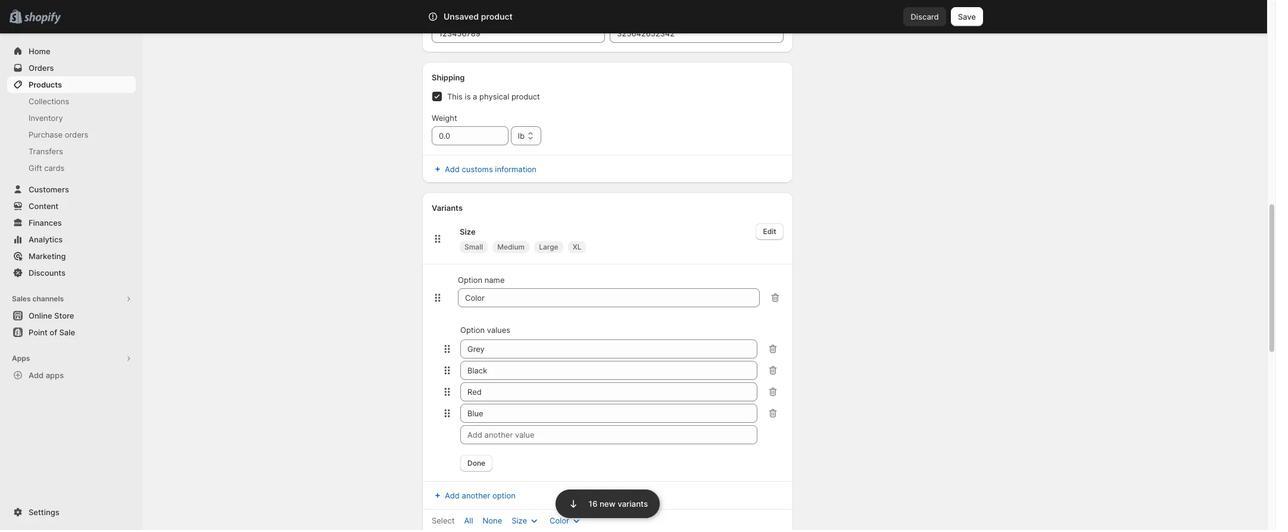 Task type: describe. For each thing, give the bounding box(es) containing it.
cards
[[44, 163, 65, 173]]

option name
[[458, 275, 505, 285]]

this is a physical product
[[447, 92, 540, 101]]

size inside 'dropdown button'
[[512, 516, 527, 525]]

lb
[[518, 131, 525, 141]]

add for add customs information
[[445, 164, 460, 174]]

sales channels
[[12, 294, 64, 303]]

16 new variants
[[589, 499, 648, 509]]

discard
[[911, 12, 939, 21]]

add customs information
[[445, 164, 537, 174]]

(stock
[[450, 11, 473, 20]]

variants
[[432, 203, 463, 213]]

another
[[462, 491, 490, 500]]

analytics
[[29, 235, 63, 244]]

discard button
[[904, 7, 946, 26]]

xl
[[573, 242, 582, 251]]

point
[[29, 328, 48, 337]]

analytics link
[[7, 231, 136, 248]]

gift cards link
[[7, 160, 136, 176]]

channels
[[32, 294, 64, 303]]

add customs information button
[[425, 161, 791, 178]]

physical
[[480, 92, 509, 101]]

transfers
[[29, 147, 63, 156]]

point of sale link
[[7, 324, 136, 341]]

sku (stock keeping unit)
[[432, 11, 525, 20]]

online store
[[29, 311, 74, 321]]

discounts
[[29, 268, 66, 278]]

add apps
[[29, 371, 64, 380]]

edit button
[[756, 223, 784, 240]]

option for option values
[[460, 325, 485, 335]]

done button
[[460, 455, 493, 472]]

add another option button
[[425, 487, 523, 504]]

apps
[[46, 371, 64, 380]]

Add another value text field
[[460, 425, 758, 444]]

finances
[[29, 218, 62, 228]]

of
[[50, 328, 57, 337]]

online store button
[[0, 307, 143, 324]]

save button
[[951, 7, 984, 26]]

inventory
[[29, 113, 63, 123]]

store
[[54, 311, 74, 321]]

products
[[29, 80, 62, 89]]

a
[[473, 92, 477, 101]]

medium
[[498, 242, 525, 251]]

edit
[[763, 227, 777, 236]]

SKU (Stock Keeping Unit) text field
[[432, 24, 605, 43]]

this
[[447, 92, 463, 101]]

collections
[[29, 97, 69, 106]]

apps button
[[7, 350, 136, 367]]

size button
[[505, 512, 547, 529]]

sales channels button
[[7, 291, 136, 307]]

option values
[[460, 325, 511, 335]]

settings
[[29, 508, 59, 517]]

16 new variants button
[[556, 488, 660, 518]]

marketing link
[[7, 248, 136, 265]]

is
[[465, 92, 471, 101]]

orders link
[[7, 60, 136, 76]]



Task type: locate. For each thing, give the bounding box(es) containing it.
option
[[493, 491, 516, 500]]

add
[[445, 164, 460, 174], [29, 371, 44, 380], [445, 491, 460, 500]]

online store link
[[7, 307, 136, 324]]

search
[[481, 12, 506, 21]]

purchase
[[29, 130, 63, 139]]

collections link
[[7, 93, 136, 110]]

option left the name
[[458, 275, 483, 285]]

size
[[460, 227, 476, 237], [512, 516, 527, 525]]

inventory link
[[7, 110, 136, 126]]

16
[[589, 499, 598, 509]]

add left apps at the left bottom of page
[[29, 371, 44, 380]]

unsaved product
[[444, 11, 513, 21]]

add left another on the bottom
[[445, 491, 460, 500]]

add left customs
[[445, 164, 460, 174]]

add for add apps
[[29, 371, 44, 380]]

home
[[29, 46, 50, 56]]

color
[[550, 516, 569, 525]]

Barcode (ISBN, UPC, GTIN, etc.) text field
[[610, 24, 784, 43]]

gift
[[29, 163, 42, 173]]

variants
[[618, 499, 648, 509]]

1 horizontal spatial size
[[512, 516, 527, 525]]

color button
[[543, 512, 590, 529]]

apps
[[12, 354, 30, 363]]

Weight text field
[[432, 126, 509, 145]]

none button
[[476, 512, 509, 529]]

option
[[458, 275, 483, 285], [460, 325, 485, 335]]

product
[[481, 11, 513, 21], [512, 92, 540, 101]]

save
[[958, 12, 976, 21]]

size right none
[[512, 516, 527, 525]]

0 vertical spatial product
[[481, 11, 513, 21]]

add for add another option
[[445, 491, 460, 500]]

keeping
[[476, 11, 505, 20]]

marketing
[[29, 251, 66, 261]]

option left values
[[460, 325, 485, 335]]

0 horizontal spatial size
[[460, 227, 476, 237]]

select
[[432, 516, 455, 525]]

add another option
[[445, 491, 516, 500]]

transfers link
[[7, 143, 136, 160]]

orders
[[65, 130, 88, 139]]

add apps button
[[7, 367, 136, 384]]

0 vertical spatial add
[[445, 164, 460, 174]]

point of sale
[[29, 328, 75, 337]]

purchase orders
[[29, 130, 88, 139]]

online
[[29, 311, 52, 321]]

None text field
[[460, 340, 758, 359], [460, 382, 758, 402], [460, 404, 758, 423], [460, 340, 758, 359], [460, 382, 758, 402], [460, 404, 758, 423]]

search button
[[461, 7, 807, 26]]

none
[[483, 516, 502, 525]]

discounts link
[[7, 265, 136, 281]]

values
[[487, 325, 511, 335]]

size up small on the left of page
[[460, 227, 476, 237]]

0 vertical spatial option
[[458, 275, 483, 285]]

settings link
[[7, 504, 136, 521]]

unit)
[[507, 11, 525, 20]]

2 vertical spatial add
[[445, 491, 460, 500]]

0 vertical spatial size
[[460, 227, 476, 237]]

1 vertical spatial size
[[512, 516, 527, 525]]

unsaved
[[444, 11, 479, 21]]

shopify image
[[24, 12, 61, 24]]

sales
[[12, 294, 31, 303]]

customs
[[462, 164, 493, 174]]

home link
[[7, 43, 136, 60]]

sku
[[432, 11, 448, 20]]

customers
[[29, 185, 69, 194]]

content
[[29, 201, 58, 211]]

1 vertical spatial add
[[29, 371, 44, 380]]

name
[[485, 275, 505, 285]]

gift cards
[[29, 163, 65, 173]]

sale
[[59, 328, 75, 337]]

all
[[464, 516, 473, 525]]

Material text field
[[458, 288, 760, 307]]

weight
[[432, 113, 457, 123]]

1 vertical spatial product
[[512, 92, 540, 101]]

information
[[495, 164, 537, 174]]

small
[[465, 242, 483, 251]]

purchase orders link
[[7, 126, 136, 143]]

large
[[539, 242, 559, 251]]

all button
[[457, 512, 480, 529]]

customers link
[[7, 181, 136, 198]]

1 vertical spatial option
[[460, 325, 485, 335]]

None text field
[[460, 361, 758, 380]]

orders
[[29, 63, 54, 73]]

products link
[[7, 76, 136, 93]]

option for option name
[[458, 275, 483, 285]]

done
[[468, 459, 486, 468]]

shipping
[[432, 73, 465, 82]]

finances link
[[7, 214, 136, 231]]

content link
[[7, 198, 136, 214]]



